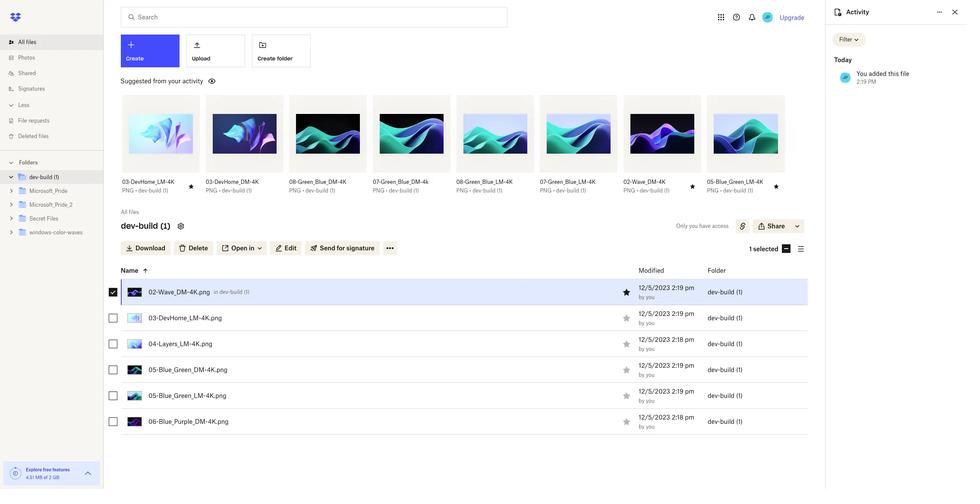 Task type: locate. For each thing, give the bounding box(es) containing it.
remove from starred image for 12/5/2023 2:18 pm
[[622, 416, 632, 427]]

2 07- from the left
[[540, 179, 548, 185]]

8 png from the left
[[707, 187, 719, 194]]

7 4k from the left
[[757, 179, 764, 185]]

4k.png inside 06-blue_purple_dm-4k.png link
[[208, 418, 229, 425]]

2 12/5/2023 2:18 pm by you from the top
[[639, 413, 695, 430]]

all files link up shared link
[[7, 35, 104, 50]]

png
[[122, 187, 134, 194], [206, 187, 218, 194], [289, 187, 301, 194], [373, 187, 385, 194], [457, 187, 468, 194], [540, 187, 552, 194], [624, 187, 636, 194], [707, 187, 719, 194]]

png down 05-blue_green_lm-4k button
[[707, 187, 719, 194]]

1 07- from the left
[[373, 179, 381, 185]]

03- for 03-devhome_lm-4k png • dev-build (1)
[[122, 179, 131, 185]]

5 12/5/2023 from the top
[[639, 388, 671, 395]]

create left folder
[[258, 55, 276, 62]]

12/5/2023 2:18 pm by you inside name 06-blue_purple_dm-4k.png, modified 12/5/2023 2:18 pm, folder dev-build (1), element
[[639, 413, 695, 430]]

1 png • dev-build (1) button from the left
[[122, 187, 181, 194]]

2 by from the top
[[639, 320, 645, 326]]

(1)
[[54, 174, 59, 180], [163, 187, 168, 194], [246, 187, 252, 194], [330, 187, 336, 194], [414, 187, 419, 194], [497, 187, 503, 194], [581, 187, 586, 194], [665, 187, 670, 194], [748, 187, 754, 194], [160, 221, 171, 231], [737, 288, 743, 296], [244, 289, 250, 295], [737, 314, 743, 321], [737, 340, 743, 347], [737, 366, 743, 373], [737, 392, 743, 399], [737, 418, 743, 425]]

6 by from the top
[[639, 423, 645, 430]]

2:19 inside you added this file 2:19 pm
[[857, 79, 867, 85]]

table
[[102, 262, 808, 435]]

0 vertical spatial remove from starred image
[[622, 313, 632, 323]]

you for 05-blue_green_dm-4k.png
[[646, 372, 655, 378]]

1 • from the left
[[135, 187, 137, 194]]

03-devhome_dm-4k png • dev-build (1)
[[206, 179, 259, 194]]

name button
[[121, 265, 618, 276]]

layers_lm-
[[159, 340, 192, 347]]

0 horizontal spatial all files
[[18, 39, 36, 45]]

4k.png up 06-blue_purple_dm-4k.png
[[206, 392, 227, 399]]

folder button
[[708, 265, 756, 276]]

2 12/5/2023 from the top
[[639, 310, 671, 317]]

files right deleted
[[39, 133, 49, 139]]

4k.png inside the 03-devhome_lm-4k.png link
[[201, 314, 222, 321]]

png down 07-green_blue_lm-4k button
[[540, 187, 552, 194]]

6 pm from the top
[[685, 413, 695, 421]]

2 green_blue_dm- from the left
[[381, 179, 423, 185]]

all files down '03-devhome_lm-4k png • dev-build (1)'
[[121, 209, 139, 215]]

12/5/2023 2:18 pm by you
[[639, 336, 695, 352], [639, 413, 695, 430]]

0 horizontal spatial jp
[[765, 14, 771, 20]]

free
[[43, 467, 51, 472]]

png for 03-devhome_lm-4k png • dev-build (1)
[[122, 187, 134, 194]]

in
[[249, 244, 255, 252], [214, 289, 218, 295]]

0 vertical spatial 05-
[[707, 179, 716, 185]]

1 vertical spatial all files link
[[121, 208, 139, 217]]

folders button
[[0, 156, 104, 169]]

pm for 03-devhome_lm-4k.png
[[685, 310, 695, 317]]

jp inside dropdown button
[[765, 14, 771, 20]]

0 horizontal spatial 03-
[[122, 179, 131, 185]]

list containing all files
[[0, 29, 104, 150]]

dev- inside '03-devhome_lm-4k png • dev-build (1)'
[[138, 187, 149, 194]]

1 vertical spatial remove from starred image
[[622, 416, 632, 427]]

dev-build (1) for name 06-blue_purple_dm-4k.png, modified 12/5/2023 2:18 pm, folder dev-build (1), element at bottom
[[708, 418, 743, 425]]

0 horizontal spatial in
[[214, 289, 218, 295]]

08-green_blue_lm-4k button
[[457, 179, 515, 186]]

4k inside 07-green_blue_lm-4k png • dev-build (1)
[[589, 179, 596, 185]]

png down 02-wave_dm-4k button on the top of the page
[[624, 187, 636, 194]]

you for 04-layers_lm-4k.png
[[646, 346, 655, 352]]

name 04-layers_lm-4k.png, modified 12/5/2023 2:18 pm, folder dev-build (1), element
[[102, 331, 808, 357]]

remove from starred image
[[622, 313, 632, 323], [622, 416, 632, 427]]

png • dev-build (1) button down the 07-green_blue_dm-4k button
[[373, 187, 432, 194]]

1 vertical spatial 12/5/2023 2:18 pm by you
[[639, 413, 695, 430]]

2 remove from starred image from the top
[[622, 339, 632, 349]]

png down the 07-green_blue_dm-4k button
[[373, 187, 385, 194]]

0 vertical spatial files
[[26, 39, 36, 45]]

dev- inside name 05-blue_green_dm-4k.png, modified 12/5/2023 2:19 pm, folder dev-build (1), element
[[708, 366, 721, 373]]

4k inside 08-green_blue_dm-4k png • dev-build (1)
[[340, 179, 347, 185]]

08-green_blue_dm-4k button
[[289, 179, 348, 186]]

• down 05-blue_green_lm-4k button
[[721, 187, 722, 194]]

1 12/5/2023 2:18 pm by you from the top
[[639, 336, 695, 352]]

1 pm from the top
[[685, 284, 695, 291]]

secret files
[[29, 215, 58, 222]]

all files link
[[7, 35, 104, 50], [121, 208, 139, 217]]

1 horizontal spatial create
[[258, 55, 276, 62]]

6 png • dev-build (1) button from the left
[[540, 187, 599, 194]]

5 pm from the top
[[685, 388, 695, 395]]

2 pm from the top
[[685, 310, 695, 317]]

build inside 05-blue_green_lm-4k png • dev-build (1)
[[734, 187, 747, 194]]

files down '03-devhome_lm-4k png • dev-build (1)'
[[129, 209, 139, 215]]

1 horizontal spatial all
[[121, 209, 128, 215]]

devhome_dm-
[[215, 179, 252, 185]]

secret
[[29, 215, 45, 222]]

open in
[[231, 244, 255, 252]]

7 png • dev-build (1) button from the left
[[624, 187, 683, 194]]

4k.png inside name 02-wave_dm-4k.png, modified 12/5/2023 2:19 pm, folder dev-build (1), element
[[190, 288, 210, 296]]

• inside 08-green_blue_dm-4k png • dev-build (1)
[[303, 187, 304, 194]]

4k inside 03-devhome_dm-4k png • dev-build (1)
[[252, 179, 259, 185]]

dropbox image
[[7, 9, 24, 26]]

08-green_blue_lm-4k png • dev-build (1)
[[457, 179, 513, 194]]

png inside 07-green_blue_dm-4k png • dev-build (1)
[[373, 187, 385, 194]]

png • dev-build (1) button down 08-green_blue_dm-4k button
[[289, 187, 348, 194]]

dev-build (1) inside group
[[29, 174, 59, 180]]

png for 05-blue_green_lm-4k png • dev-build (1)
[[707, 187, 719, 194]]

05- inside 05-blue_green_lm-4k png • dev-build (1)
[[707, 179, 716, 185]]

you inside name 03-devhome_lm-4k.png, modified 12/5/2023 2:19 pm, folder dev-build (1), element
[[646, 320, 655, 326]]

4k.png up 05-blue_green_lm-4k.png
[[207, 366, 228, 373]]

0 vertical spatial blue_green_lm-
[[716, 179, 757, 185]]

2 vertical spatial files
[[129, 209, 139, 215]]

dev- inside 02-wave_dm-4k png • dev-build (1)
[[640, 187, 651, 194]]

4k.png inside 05-blue_green_lm-4k.png link
[[206, 392, 227, 399]]

03- inside 03-devhome_dm-4k png • dev-build (1)
[[206, 179, 215, 185]]

secret files link
[[17, 213, 97, 225]]

(1) inside 02-wave_dm-4k png • dev-build (1)
[[665, 187, 670, 194]]

dev-build (1) for name 02-wave_dm-4k.png, modified 12/5/2023 2:19 pm, folder dev-build (1), element
[[708, 288, 743, 296]]

6 png from the left
[[540, 187, 552, 194]]

by inside name 06-blue_purple_dm-4k.png, modified 12/5/2023 2:18 pm, folder dev-build (1), element
[[639, 423, 645, 430]]

dev- inside 08-green_blue_dm-4k png • dev-build (1)
[[306, 187, 316, 194]]

1 vertical spatial wave_dm-
[[158, 288, 190, 296]]

microsoft_pride link
[[17, 186, 97, 197]]

1 horizontal spatial files
[[39, 133, 49, 139]]

pm for 06-blue_purple_dm-4k.png
[[685, 413, 695, 421]]

of
[[44, 475, 48, 480]]

all up photos
[[18, 39, 25, 45]]

12/5/2023 2:19 pm by you inside name 05-blue_green_dm-4k.png, modified 12/5/2023 2:19 pm, folder dev-build (1), element
[[639, 362, 695, 378]]

6 12/5/2023 from the top
[[639, 413, 671, 421]]

green_blue_dm-
[[298, 179, 340, 185], [381, 179, 423, 185]]

pm inside name 05-blue_green_lm-4k.png, modified 12/5/2023 2:19 pm, folder dev-build (1), element
[[685, 388, 695, 395]]

dev-build (1) for name 05-blue_green_lm-4k.png, modified 12/5/2023 2:19 pm, folder dev-build (1), element
[[708, 392, 743, 399]]

png inside 03-devhome_dm-4k png • dev-build (1)
[[206, 187, 218, 194]]

devhome_lm-
[[131, 179, 167, 185], [159, 314, 201, 321]]

blue_green_lm- for 4k.png
[[159, 392, 206, 399]]

1 vertical spatial 02-
[[149, 288, 158, 296]]

1 vertical spatial in
[[214, 289, 218, 295]]

all down '03-devhome_lm-4k png • dev-build (1)'
[[121, 209, 128, 215]]

build inside 02-wave_dm-4k png • dev-build (1)
[[651, 187, 663, 194]]

signatures link
[[7, 81, 104, 97]]

2 png • dev-build (1) button from the left
[[206, 187, 265, 194]]

0 vertical spatial all files
[[18, 39, 36, 45]]

0 horizontal spatial all
[[18, 39, 25, 45]]

2 • from the left
[[219, 187, 221, 194]]

7 png from the left
[[624, 187, 636, 194]]

3 • from the left
[[303, 187, 304, 194]]

2:18 inside name 04-layers_lm-4k.png, modified 12/5/2023 2:18 pm, folder dev-build (1), element
[[672, 336, 684, 343]]

08-
[[289, 179, 298, 185], [457, 179, 465, 185]]

you
[[690, 223, 698, 229], [646, 294, 655, 300], [646, 320, 655, 326], [646, 346, 655, 352], [646, 372, 655, 378], [646, 397, 655, 404], [646, 423, 655, 430]]

/dev-build (1)/03-devhome_lm-4k.png image
[[127, 313, 142, 323]]

• inside 02-wave_dm-4k png • dev-build (1)
[[637, 187, 639, 194]]

1 horizontal spatial in
[[249, 244, 255, 252]]

8 • from the left
[[721, 187, 722, 194]]

png • dev-build (1) button for 07-green_blue_dm-4k png • dev-build (1)
[[373, 187, 432, 194]]

2 green_blue_lm- from the left
[[548, 179, 589, 185]]

0 horizontal spatial all files link
[[7, 35, 104, 50]]

02- for 4k.png
[[149, 288, 158, 296]]

• down the 07-green_blue_dm-4k button
[[386, 187, 388, 194]]

create button
[[121, 35, 180, 67]]

list containing today
[[833, 47, 961, 94]]

by inside name 02-wave_dm-4k.png, modified 12/5/2023 2:19 pm, folder dev-build (1), element
[[639, 294, 645, 300]]

12/5/2023 for 03-devhome_lm-4k.png
[[639, 310, 671, 317]]

wave_dm-
[[632, 179, 659, 185], [158, 288, 190, 296]]

4 by from the top
[[639, 372, 645, 378]]

12/5/2023 2:19 pm by you for 03-devhome_lm-4k.png
[[639, 310, 695, 326]]

1 horizontal spatial 02-
[[624, 179, 632, 185]]

12/5/2023 for 05-blue_green_lm-4k.png
[[639, 388, 671, 395]]

5 png • dev-build (1) button from the left
[[457, 187, 515, 194]]

(1) inside 07-green_blue_dm-4k png • dev-build (1)
[[414, 187, 419, 194]]

/dev-build (1)/05-blue_green_lm-4k.png image
[[127, 391, 142, 401]]

shared link
[[7, 66, 104, 81]]

devhome_lm- for 4k.png
[[159, 314, 201, 321]]

3 remove from starred image from the top
[[622, 365, 632, 375]]

png inside 02-wave_dm-4k png • dev-build (1)
[[624, 187, 636, 194]]

selected
[[754, 245, 779, 252]]

name 06-blue_purple_dm-4k.png, modified 12/5/2023 2:18 pm, folder dev-build (1), element
[[102, 409, 808, 435]]

07- for green_blue_lm-
[[540, 179, 548, 185]]

12/5/2023 2:18 pm by you inside name 04-layers_lm-4k.png, modified 12/5/2023 2:18 pm, folder dev-build (1), element
[[639, 336, 695, 352]]

create folder button
[[252, 35, 311, 67]]

(1) inside the 02-wave_dm-4k.png in dev-build (1)
[[244, 289, 250, 295]]

5 by from the top
[[639, 397, 645, 404]]

(1) inside 08-green_blue_dm-4k png • dev-build (1)
[[330, 187, 336, 194]]

• down devhome_dm-
[[219, 187, 221, 194]]

all files up photos
[[18, 39, 36, 45]]

0 horizontal spatial wave_dm-
[[158, 288, 190, 296]]

1 png from the left
[[122, 187, 134, 194]]

dev-build (1) for name 04-layers_lm-4k.png, modified 12/5/2023 2:18 pm, folder dev-build (1), element
[[708, 340, 743, 347]]

1 by from the top
[[639, 294, 645, 300]]

1 remove from starred image from the top
[[622, 287, 632, 297]]

share button
[[150, 102, 177, 116], [233, 102, 261, 116], [317, 102, 345, 116], [400, 102, 428, 116], [484, 102, 512, 116], [568, 102, 596, 116], [651, 102, 679, 116], [735, 102, 763, 116], [753, 219, 791, 233]]

2 horizontal spatial 03-
[[206, 179, 215, 185]]

deleted
[[18, 133, 37, 139]]

0 vertical spatial all files link
[[7, 35, 104, 50]]

2 4k from the left
[[252, 179, 259, 185]]

0 horizontal spatial files
[[26, 39, 36, 45]]

0 vertical spatial in
[[249, 244, 255, 252]]

1 4k from the left
[[167, 179, 174, 185]]

02- inside 02-wave_dm-4k png • dev-build (1)
[[624, 179, 632, 185]]

3 pm from the top
[[685, 336, 695, 343]]

by for 04-layers_lm-4k.png
[[639, 346, 645, 352]]

None field
[[0, 0, 66, 9]]

build
[[40, 174, 52, 180], [149, 187, 161, 194], [233, 187, 245, 194], [316, 187, 329, 194], [400, 187, 412, 194], [484, 187, 496, 194], [567, 187, 580, 194], [651, 187, 663, 194], [734, 187, 747, 194], [139, 221, 158, 231], [721, 288, 735, 296], [230, 289, 243, 295], [721, 314, 735, 321], [721, 340, 735, 347], [721, 366, 735, 373], [721, 392, 735, 399], [721, 418, 735, 425]]

3 4k from the left
[[340, 179, 347, 185]]

you inside name 06-blue_purple_dm-4k.png, modified 12/5/2023 2:18 pm, folder dev-build (1), element
[[646, 423, 655, 430]]

02- for 4k
[[624, 179, 632, 185]]

by
[[639, 294, 645, 300], [639, 320, 645, 326], [639, 346, 645, 352], [639, 372, 645, 378], [639, 397, 645, 404], [639, 423, 645, 430]]

1 12/5/2023 2:19 pm by you from the top
[[639, 284, 695, 300]]

5 png from the left
[[457, 187, 468, 194]]

list
[[0, 29, 104, 150], [833, 47, 961, 94]]

Search in folder "Dropbox" text field
[[138, 13, 490, 22]]

04-
[[149, 340, 159, 347]]

png inside 08-green_blue_lm-4k png • dev-build (1)
[[457, 187, 468, 194]]

2 remove from starred image from the top
[[622, 416, 632, 427]]

12/5/2023 2:19 pm by you for 05-blue_green_dm-4k.png
[[639, 362, 695, 378]]

png down devhome_dm-
[[206, 187, 218, 194]]

4 remove from starred image from the top
[[622, 391, 632, 401]]

07- inside 07-green_blue_lm-4k png • dev-build (1)
[[540, 179, 548, 185]]

06-
[[149, 418, 159, 425]]

dev-build (1) link
[[17, 172, 97, 184]]

4 12/5/2023 from the top
[[639, 362, 671, 369]]

png for 08-green_blue_lm-4k png • dev-build (1)
[[457, 187, 468, 194]]

color-
[[53, 229, 67, 236]]

create inside button
[[258, 55, 276, 62]]

1 horizontal spatial 07-
[[540, 179, 548, 185]]

you inside name 05-blue_green_lm-4k.png, modified 12/5/2023 2:19 pm, folder dev-build (1), element
[[646, 397, 655, 404]]

dev- inside dev-build (1) link
[[29, 174, 40, 180]]

1 horizontal spatial all files
[[121, 209, 139, 215]]

files up photos
[[26, 39, 36, 45]]

png • dev-build (1) button down 03-devhome_dm-4k button
[[206, 187, 265, 194]]

2 12/5/2023 2:19 pm by you from the top
[[639, 310, 695, 326]]

wave_dm- for 4k
[[632, 179, 659, 185]]

png • dev-build (1) button
[[122, 187, 181, 194], [206, 187, 265, 194], [289, 187, 348, 194], [373, 187, 432, 194], [457, 187, 515, 194], [540, 187, 599, 194], [624, 187, 683, 194], [707, 187, 766, 194]]

1 horizontal spatial list
[[833, 47, 961, 94]]

0 vertical spatial devhome_lm-
[[131, 179, 167, 185]]

2
[[49, 475, 52, 480]]

pm for 05-blue_green_lm-4k.png
[[685, 388, 695, 395]]

02- inside table
[[149, 288, 158, 296]]

0 horizontal spatial create
[[126, 55, 144, 62]]

png down 08-green_blue_dm-4k button
[[289, 187, 301, 194]]

today
[[835, 56, 852, 63]]

all files link down '03-devhome_lm-4k png • dev-build (1)'
[[121, 208, 139, 217]]

2 08- from the left
[[457, 179, 465, 185]]

0 horizontal spatial green_blue_lm-
[[465, 179, 506, 185]]

pm inside name 06-blue_purple_dm-4k.png, modified 12/5/2023 2:18 pm, folder dev-build (1), element
[[685, 413, 695, 421]]

send
[[320, 244, 335, 252]]

in inside the 02-wave_dm-4k.png in dev-build (1)
[[214, 289, 218, 295]]

jp left you
[[843, 75, 849, 80]]

0 vertical spatial jp
[[765, 14, 771, 20]]

png inside 07-green_blue_lm-4k png • dev-build (1)
[[540, 187, 552, 194]]

4k.png down the 02-wave_dm-4k.png in dev-build (1) on the bottom of the page
[[201, 314, 222, 321]]

4k.png inside 05-blue_green_dm-4k.png link
[[207, 366, 228, 373]]

4k.png down 05-blue_green_lm-4k.png link
[[208, 418, 229, 425]]

1 horizontal spatial wave_dm-
[[632, 179, 659, 185]]

4k inside 02-wave_dm-4k png • dev-build (1)
[[659, 179, 666, 185]]

4 12/5/2023 2:19 pm by you from the top
[[639, 388, 695, 404]]

1 horizontal spatial 08-
[[457, 179, 465, 185]]

4 4k from the left
[[506, 179, 513, 185]]

2:18
[[672, 336, 684, 343], [672, 413, 684, 421]]

dev-build (1)
[[29, 174, 59, 180], [121, 221, 171, 231], [708, 288, 743, 296], [708, 314, 743, 321], [708, 340, 743, 347], [708, 366, 743, 373], [708, 392, 743, 399], [708, 418, 743, 425]]

12/5/2023 2:19 pm by you inside name 05-blue_green_lm-4k.png, modified 12/5/2023 2:19 pm, folder dev-build (1), element
[[639, 388, 695, 404]]

12/5/2023 2:19 pm by you inside name 03-devhome_lm-4k.png, modified 12/5/2023 2:19 pm, folder dev-build (1), element
[[639, 310, 695, 326]]

05-blue_green_lm-4k.png link
[[149, 391, 227, 401]]

• inside 07-green_blue_lm-4k png • dev-build (1)
[[553, 187, 555, 194]]

05-blue_green_lm-4k button
[[707, 179, 766, 186]]

png for 07-green_blue_lm-4k png • dev-build (1)
[[540, 187, 552, 194]]

group
[[0, 169, 104, 246]]

upload
[[192, 55, 211, 62]]

1 green_blue_dm- from the left
[[298, 179, 340, 185]]

0 vertical spatial 12/5/2023 2:18 pm by you
[[639, 336, 695, 352]]

6 • from the left
[[553, 187, 555, 194]]

12/5/2023 for 04-layers_lm-4k.png
[[639, 336, 671, 343]]

1 horizontal spatial green_blue_dm-
[[381, 179, 423, 185]]

name
[[121, 267, 139, 274]]

pm inside name 03-devhome_lm-4k.png, modified 12/5/2023 2:19 pm, folder dev-build (1), element
[[685, 310, 695, 317]]

png • dev-build (1) button for 07-green_blue_lm-4k png • dev-build (1)
[[540, 187, 599, 194]]

/dev-build (1)/05-blue_green_dm-4k.png image
[[127, 365, 142, 375]]

1 vertical spatial 2:18
[[672, 413, 684, 421]]

you inside name 05-blue_green_dm-4k.png, modified 12/5/2023 2:19 pm, folder dev-build (1), element
[[646, 372, 655, 378]]

03- inside '03-devhome_lm-4k png • dev-build (1)'
[[122, 179, 131, 185]]

4k for 08-green_blue_lm-4k
[[506, 179, 513, 185]]

png inside 05-blue_green_lm-4k png • dev-build (1)
[[707, 187, 719, 194]]

4k.png up the "05-blue_green_dm-4k.png"
[[192, 340, 213, 347]]

by for 03-devhome_lm-4k.png
[[639, 320, 645, 326]]

wave_dm- for 4k.png
[[158, 288, 190, 296]]

3 png • dev-build (1) button from the left
[[289, 187, 348, 194]]

3 png from the left
[[289, 187, 301, 194]]

remove from starred image inside name 05-blue_green_lm-4k.png, modified 12/5/2023 2:19 pm, folder dev-build (1), element
[[622, 391, 632, 401]]

png down 08-green_blue_lm-4k button
[[457, 187, 468, 194]]

2 png from the left
[[206, 187, 218, 194]]

1 horizontal spatial jp
[[843, 75, 849, 80]]

06-blue_purple_dm-4k.png
[[149, 418, 229, 425]]

0 vertical spatial 2:18
[[672, 336, 684, 343]]

png • dev-build (1) button down 02-wave_dm-4k button on the top of the page
[[624, 187, 683, 194]]

0 vertical spatial wave_dm-
[[632, 179, 659, 185]]

files for the deleted files link at the left of the page
[[39, 133, 49, 139]]

png • dev-build (1) button for 05-blue_green_lm-4k png • dev-build (1)
[[707, 187, 766, 194]]

upgrade link
[[780, 14, 805, 21]]

4 png from the left
[[373, 187, 385, 194]]

0 horizontal spatial blue_green_lm-
[[159, 392, 206, 399]]

png • dev-build (1) button down 05-blue_green_lm-4k button
[[707, 187, 766, 194]]

1 vertical spatial devhome_lm-
[[159, 314, 201, 321]]

0 vertical spatial all
[[18, 39, 25, 45]]

requests
[[28, 117, 50, 124]]

03-
[[122, 179, 131, 185], [206, 179, 215, 185], [149, 314, 159, 321]]

png • dev-build (1) button down 08-green_blue_lm-4k button
[[457, 187, 515, 194]]

1 vertical spatial files
[[39, 133, 49, 139]]

0 horizontal spatial 08-
[[289, 179, 298, 185]]

• down 08-green_blue_dm-4k button
[[303, 187, 304, 194]]

1 green_blue_lm- from the left
[[465, 179, 506, 185]]

05- for 05-blue_green_lm-4k png • dev-build (1)
[[707, 179, 716, 185]]

1 selected
[[750, 245, 779, 252]]

(1) inside 08-green_blue_lm-4k png • dev-build (1)
[[497, 187, 503, 194]]

1 vertical spatial all
[[121, 209, 128, 215]]

png • dev-build (1) button down "03-devhome_lm-4k" button
[[122, 187, 181, 194]]

green_blue_dm- inside 07-green_blue_dm-4k png • dev-build (1)
[[381, 179, 423, 185]]

pm for 05-blue_green_dm-4k.png
[[685, 362, 695, 369]]

by inside name 05-blue_green_dm-4k.png, modified 12/5/2023 2:19 pm, folder dev-build (1), element
[[639, 372, 645, 378]]

03- for 03-devhome_dm-4k png • dev-build (1)
[[206, 179, 215, 185]]

png • dev-build (1) button for 03-devhome_lm-4k png • dev-build (1)
[[122, 187, 181, 194]]

4k inside 05-blue_green_lm-4k png • dev-build (1)
[[757, 179, 764, 185]]

filter button
[[833, 33, 866, 47]]

name 05-blue_green_lm-4k.png, modified 12/5/2023 2:19 pm, folder dev-build (1), element
[[102, 383, 808, 409]]

2:18 for 04-layers_lm-4k.png
[[672, 336, 684, 343]]

5 4k from the left
[[589, 179, 596, 185]]

dev- inside the 02-wave_dm-4k.png in dev-build (1)
[[220, 289, 230, 295]]

png down "03-devhome_lm-4k" button
[[122, 187, 134, 194]]

4k.png inside 04-layers_lm-4k.png link
[[192, 340, 213, 347]]

1 horizontal spatial blue_green_lm-
[[716, 179, 757, 185]]

4k for 07-green_blue_lm-4k
[[589, 179, 596, 185]]

07-green_blue_dm-4k png • dev-build (1)
[[373, 179, 429, 194]]

0 horizontal spatial list
[[0, 29, 104, 150]]

2:18 for 06-blue_purple_dm-4k.png
[[672, 413, 684, 421]]

4 png • dev-build (1) button from the left
[[373, 187, 432, 194]]

1 remove from starred image from the top
[[622, 313, 632, 323]]

1 horizontal spatial green_blue_lm-
[[548, 179, 589, 185]]

12/5/2023
[[639, 284, 671, 291], [639, 310, 671, 317], [639, 336, 671, 343], [639, 362, 671, 369], [639, 388, 671, 395], [639, 413, 671, 421]]

2 horizontal spatial files
[[129, 209, 139, 215]]

4k inside 08-green_blue_lm-4k png • dev-build (1)
[[506, 179, 513, 185]]

1 vertical spatial all files
[[121, 209, 139, 215]]

remove from starred image inside name 06-blue_purple_dm-4k.png, modified 12/5/2023 2:18 pm, folder dev-build (1), element
[[622, 416, 632, 427]]

4 pm from the top
[[685, 362, 695, 369]]

1 2:18 from the top
[[672, 336, 684, 343]]

create up suggested in the left top of the page
[[126, 55, 144, 62]]

0 horizontal spatial 02-
[[149, 288, 158, 296]]

4k.png up 03-devhome_lm-4k.png on the left of the page
[[190, 288, 210, 296]]

• for 05-blue_green_lm-4k png • dev-build (1)
[[721, 187, 722, 194]]

2 2:18 from the top
[[672, 413, 684, 421]]

devhome_lm- inside '03-devhome_lm-4k png • dev-build (1)'
[[131, 179, 167, 185]]

green_blue_dm- inside 08-green_blue_dm-4k png • dev-build (1)
[[298, 179, 340, 185]]

• down 02-wave_dm-4k button on the top of the page
[[637, 187, 639, 194]]

in right the 02-wave_dm-4k.png link
[[214, 289, 218, 295]]

all files
[[18, 39, 36, 45], [121, 209, 139, 215]]

1 vertical spatial blue_green_lm-
[[159, 392, 206, 399]]

this
[[889, 70, 899, 77]]

2 vertical spatial 05-
[[149, 392, 159, 399]]

png • dev-build (1) button down 07-green_blue_lm-4k button
[[540, 187, 599, 194]]

jp left the upgrade
[[765, 14, 771, 20]]

photos link
[[7, 50, 104, 66]]

files for the top all files link
[[26, 39, 36, 45]]

build inside the 02-wave_dm-4k.png in dev-build (1)
[[230, 289, 243, 295]]

0 vertical spatial 02-
[[624, 179, 632, 185]]

4k inside '03-devhome_lm-4k png • dev-build (1)'
[[167, 179, 174, 185]]

• down 07-green_blue_lm-4k button
[[553, 187, 555, 194]]

3 12/5/2023 2:19 pm by you from the top
[[639, 362, 695, 378]]

• for 07-green_blue_lm-4k png • dev-build (1)
[[553, 187, 555, 194]]

02-wave_dm-4k.png in dev-build (1)
[[149, 288, 250, 296]]

in right open
[[249, 244, 255, 252]]

by inside name 04-layers_lm-4k.png, modified 12/5/2023 2:18 pm, folder dev-build (1), element
[[639, 346, 645, 352]]

• down "03-devhome_lm-4k" button
[[135, 187, 137, 194]]

• inside 07-green_blue_dm-4k png • dev-build (1)
[[386, 187, 388, 194]]

8 png • dev-build (1) button from the left
[[707, 187, 766, 194]]

modified button
[[639, 265, 687, 276]]

3 12/5/2023 from the top
[[639, 336, 671, 343]]

4 • from the left
[[386, 187, 388, 194]]

07- for green_blue_dm-
[[373, 179, 381, 185]]

deleted files
[[18, 133, 49, 139]]

you inside name 04-layers_lm-4k.png, modified 12/5/2023 2:18 pm, folder dev-build (1), element
[[646, 346, 655, 352]]

pm inside name 05-blue_green_dm-4k.png, modified 12/5/2023 2:19 pm, folder dev-build (1), element
[[685, 362, 695, 369]]

1 vertical spatial 05-
[[149, 366, 159, 373]]

0 horizontal spatial green_blue_dm-
[[298, 179, 340, 185]]

remove from starred image inside name 03-devhome_lm-4k.png, modified 12/5/2023 2:19 pm, folder dev-build (1), element
[[622, 313, 632, 323]]

1 08- from the left
[[289, 179, 298, 185]]

0 horizontal spatial 07-
[[373, 179, 381, 185]]

12/5/2023 2:18 pm by you for 06-blue_purple_dm-4k.png
[[639, 413, 695, 430]]

• inside 05-blue_green_lm-4k png • dev-build (1)
[[721, 187, 722, 194]]

2:18 inside name 06-blue_purple_dm-4k.png, modified 12/5/2023 2:18 pm, folder dev-build (1), element
[[672, 413, 684, 421]]

6 4k from the left
[[659, 179, 666, 185]]

3 by from the top
[[639, 346, 645, 352]]

4k
[[167, 179, 174, 185], [252, 179, 259, 185], [340, 179, 347, 185], [506, 179, 513, 185], [589, 179, 596, 185], [659, 179, 666, 185], [757, 179, 764, 185]]

remove from starred image inside name 05-blue_green_dm-4k.png, modified 12/5/2023 2:19 pm, folder dev-build (1), element
[[622, 365, 632, 375]]

5 • from the left
[[470, 187, 471, 194]]

microsoft_pride_2
[[29, 202, 73, 208]]

• down 08-green_blue_lm-4k button
[[470, 187, 471, 194]]

build inside '03-devhome_lm-4k png • dev-build (1)'
[[149, 187, 161, 194]]

1 horizontal spatial 03-
[[149, 314, 159, 321]]

7 • from the left
[[637, 187, 639, 194]]

• inside 08-green_blue_lm-4k png • dev-build (1)
[[470, 187, 471, 194]]

folders
[[19, 159, 38, 166]]

edit button
[[126, 102, 148, 116], [209, 102, 232, 116], [293, 102, 315, 116], [377, 102, 399, 116], [460, 102, 482, 116], [544, 102, 566, 116], [627, 102, 650, 116], [711, 102, 733, 116], [270, 241, 302, 255]]

by inside name 03-devhome_lm-4k.png, modified 12/5/2023 2:19 pm, folder dev-build (1), element
[[639, 320, 645, 326]]

remove from starred image
[[622, 287, 632, 297], [622, 339, 632, 349], [622, 365, 632, 375], [622, 391, 632, 401]]

wave_dm- inside 02-wave_dm-4k png • dev-build (1)
[[632, 179, 659, 185]]

02-
[[624, 179, 632, 185], [149, 288, 158, 296]]

dev- inside name 04-layers_lm-4k.png, modified 12/5/2023 2:18 pm, folder dev-build (1), element
[[708, 340, 721, 347]]

create inside popup button
[[126, 55, 144, 62]]



Task type: vqa. For each thing, say whether or not it's contained in the screenshot.


Task type: describe. For each thing, give the bounding box(es) containing it.
filter
[[840, 36, 853, 43]]

by for 05-blue_green_dm-4k.png
[[639, 372, 645, 378]]

shared
[[18, 70, 36, 76]]

1
[[750, 245, 752, 252]]

4.51
[[26, 475, 34, 480]]

dev- inside 07-green_blue_dm-4k png • dev-build (1)
[[389, 187, 400, 194]]

gb
[[53, 475, 59, 480]]

(1) inside '03-devhome_lm-4k png • dev-build (1)'
[[163, 187, 168, 194]]

less
[[18, 102, 29, 108]]

blue_purple_dm-
[[159, 418, 208, 425]]

you inside name 02-wave_dm-4k.png, modified 12/5/2023 2:19 pm, folder dev-build (1), element
[[646, 294, 655, 300]]

open
[[231, 244, 248, 252]]

upload button
[[187, 35, 245, 67]]

4k.png for blue_green_dm-
[[207, 366, 228, 373]]

by for 05-blue_green_lm-4k.png
[[639, 397, 645, 404]]

dev- inside 05-blue_green_lm-4k png • dev-build (1)
[[724, 187, 734, 194]]

/dev-build (1)/02-wave_dm-4k.png image
[[127, 287, 142, 297]]

(1) inside group
[[54, 174, 59, 180]]

pm inside name 02-wave_dm-4k.png, modified 12/5/2023 2:19 pm, folder dev-build (1), element
[[685, 284, 695, 291]]

05-blue_green_dm-4k.png
[[149, 366, 228, 373]]

4k.png for blue_green_lm-
[[206, 392, 227, 399]]

png • dev-build (1) button for 03-devhome_dm-4k png • dev-build (1)
[[206, 187, 265, 194]]

07-green_blue_dm-4k button
[[373, 179, 432, 186]]

open in button
[[217, 241, 267, 255]]

dev- inside 03-devhome_dm-4k png • dev-build (1)
[[222, 187, 233, 194]]

all files inside list item
[[18, 39, 36, 45]]

by for 06-blue_purple_dm-4k.png
[[639, 423, 645, 430]]

build inside 07-green_blue_dm-4k png • dev-build (1)
[[400, 187, 412, 194]]

dev- inside name 05-blue_green_lm-4k.png, modified 12/5/2023 2:19 pm, folder dev-build (1), element
[[708, 392, 721, 399]]

waves
[[67, 229, 83, 236]]

07-green_blue_lm-4k png • dev-build (1)
[[540, 179, 596, 194]]

02-wave_dm-4k png • dev-build (1)
[[624, 179, 670, 194]]

/dev-build (1)/06-blue_purple_dm-4k.png image
[[127, 417, 142, 426]]

in dev-build (1) link
[[214, 289, 250, 295]]

08- for green_blue_lm-
[[457, 179, 465, 185]]

from
[[153, 77, 167, 85]]

you for 06-blue_purple_dm-4k.png
[[646, 423, 655, 430]]

remove from starred image for 04-layers_lm-4k.png
[[622, 339, 632, 349]]

pm for 04-layers_lm-4k.png
[[685, 336, 695, 343]]

dev- inside 07-green_blue_lm-4k png • dev-build (1)
[[556, 187, 567, 194]]

4k.png for wave_dm-
[[190, 288, 210, 296]]

suggested from your activity
[[120, 77, 203, 85]]

12/5/2023 for 06-blue_purple_dm-4k.png
[[639, 413, 671, 421]]

1 horizontal spatial all files link
[[121, 208, 139, 217]]

build inside group
[[40, 174, 52, 180]]

/dev-build (1)/04-layers_lm-4k.png image
[[127, 339, 142, 349]]

explore free features 4.51 mb of 2 gb
[[26, 467, 70, 480]]

4k for 03-devhome_dm-4k
[[252, 179, 259, 185]]

4k
[[423, 179, 429, 185]]

png for 08-green_blue_dm-4k png • dev-build (1)
[[289, 187, 301, 194]]

name 05-blue_green_dm-4k.png, modified 12/5/2023 2:19 pm, folder dev-build (1), element
[[102, 357, 808, 383]]

4k for 05-blue_green_lm-4k
[[757, 179, 764, 185]]

green_blue_lm- for 08-
[[465, 179, 506, 185]]

• for 03-devhome_lm-4k png • dev-build (1)
[[135, 187, 137, 194]]

send for signature button
[[305, 241, 380, 255]]

03-devhome_dm-4k button
[[206, 179, 265, 186]]

microsoft_pride_2 link
[[17, 199, 97, 211]]

04-layers_lm-4k.png link
[[149, 339, 213, 349]]

png • dev-build (1) button for 02-wave_dm-4k png • dev-build (1)
[[624, 187, 683, 194]]

upgrade
[[780, 14, 805, 21]]

only
[[677, 223, 688, 229]]

activity
[[183, 77, 203, 85]]

for
[[337, 244, 345, 252]]

access
[[713, 223, 729, 229]]

03-devhome_lm-4k.png
[[149, 314, 222, 321]]

dev-build (1) for name 03-devhome_lm-4k.png, modified 12/5/2023 2:19 pm, folder dev-build (1), element
[[708, 314, 743, 321]]

name 02-wave_dm-4k.png, modified 12/5/2023 2:19 pm, folder dev-build (1), element
[[102, 279, 808, 305]]

05-blue_green_dm-4k.png link
[[149, 365, 228, 375]]

(1) inside 03-devhome_dm-4k png • dev-build (1)
[[246, 187, 252, 194]]

• for 08-green_blue_dm-4k png • dev-build (1)
[[303, 187, 304, 194]]

05- for 05-blue_green_lm-4k.png
[[149, 392, 159, 399]]

windows-
[[29, 229, 53, 236]]

you added this file 2:19 pm
[[857, 70, 910, 85]]

all inside list item
[[18, 39, 25, 45]]

remove from starred image for 05-blue_green_lm-4k.png
[[622, 391, 632, 401]]

12/5/2023 2:19 pm by you for 05-blue_green_lm-4k.png
[[639, 388, 695, 404]]

files
[[47, 215, 58, 222]]

signatures
[[18, 85, 45, 92]]

modified
[[639, 267, 665, 274]]

all files list item
[[0, 35, 104, 50]]

quota usage element
[[9, 467, 22, 481]]

dev- inside name 03-devhome_lm-4k.png, modified 12/5/2023 2:19 pm, folder dev-build (1), element
[[708, 314, 721, 321]]

devhome_lm- for 4k
[[131, 179, 167, 185]]

dev- inside 08-green_blue_lm-4k png • dev-build (1)
[[473, 187, 484, 194]]

file
[[18, 117, 27, 124]]

mb
[[35, 475, 43, 480]]

• for 02-wave_dm-4k png • dev-build (1)
[[637, 187, 639, 194]]

build inside 08-green_blue_lm-4k png • dev-build (1)
[[484, 187, 496, 194]]

suggested
[[120, 77, 151, 85]]

1 vertical spatial jp
[[843, 75, 849, 80]]

08- for green_blue_dm-
[[289, 179, 298, 185]]

file requests
[[18, 117, 50, 124]]

03-devhome_lm-4k button
[[122, 179, 181, 186]]

(1) inside 05-blue_green_lm-4k png • dev-build (1)
[[748, 187, 754, 194]]

08-green_blue_dm-4k png • dev-build (1)
[[289, 179, 347, 194]]

05-blue_green_lm-4k png • dev-build (1)
[[707, 179, 764, 194]]

1 12/5/2023 from the top
[[639, 284, 671, 291]]

folder settings image
[[176, 221, 186, 231]]

send for signature
[[320, 244, 375, 252]]

• for 08-green_blue_lm-4k png • dev-build (1)
[[470, 187, 471, 194]]

windows-color-waves
[[29, 229, 83, 236]]

03-devhome_lm-4k.png link
[[149, 313, 222, 323]]

• for 03-devhome_dm-4k png • dev-build (1)
[[219, 187, 221, 194]]

signature
[[347, 244, 375, 252]]

you for 05-blue_green_lm-4k.png
[[646, 397, 655, 404]]

pm
[[868, 79, 877, 85]]

download
[[136, 244, 165, 252]]

microsoft_pride
[[29, 188, 68, 194]]

create for create folder
[[258, 55, 276, 62]]

activity
[[847, 8, 870, 16]]

features
[[52, 467, 70, 472]]

4k.png for devhome_lm-
[[201, 314, 222, 321]]

file
[[901, 70, 910, 77]]

your
[[168, 77, 181, 85]]

12/5/2023 2:19 pm by you inside name 02-wave_dm-4k.png, modified 12/5/2023 2:19 pm, folder dev-build (1), element
[[639, 284, 695, 300]]

create for create
[[126, 55, 144, 62]]

02-wave_dm-4k.png link
[[149, 287, 210, 297]]

png • dev-build (1) button for 08-green_blue_dm-4k png • dev-build (1)
[[289, 187, 348, 194]]

12/5/2023 2:18 pm by you for 04-layers_lm-4k.png
[[639, 336, 695, 352]]

07-green_blue_lm-4k button
[[540, 179, 599, 186]]

folder
[[277, 55, 293, 62]]

2:19 for 05-blue_green_lm-4k.png
[[672, 388, 684, 395]]

build inside 03-devhome_dm-4k png • dev-build (1)
[[233, 187, 245, 194]]

02-wave_dm-4k button
[[624, 179, 683, 186]]

• for 07-green_blue_dm-4k png • dev-build (1)
[[386, 187, 388, 194]]

have
[[700, 223, 711, 229]]

03-devhome_lm-4k png • dev-build (1)
[[122, 179, 174, 194]]

less image
[[7, 101, 16, 110]]

04-layers_lm-4k.png
[[149, 340, 213, 347]]

folder
[[708, 267, 726, 274]]

you for 03-devhome_lm-4k.png
[[646, 320, 655, 326]]

build inside 08-green_blue_dm-4k png • dev-build (1)
[[316, 187, 329, 194]]

blue_green_lm- for 4k
[[716, 179, 757, 185]]

png for 03-devhome_dm-4k png • dev-build (1)
[[206, 187, 218, 194]]

table containing name
[[102, 262, 808, 435]]

dev- inside name 06-blue_purple_dm-4k.png, modified 12/5/2023 2:18 pm, folder dev-build (1), element
[[708, 418, 721, 425]]

green_blue_dm- for 07-
[[381, 179, 423, 185]]

jp button
[[761, 10, 775, 24]]

png for 02-wave_dm-4k png • dev-build (1)
[[624, 187, 636, 194]]

close right sidebar image
[[950, 7, 961, 17]]

4k for 08-green_blue_dm-4k
[[340, 179, 347, 185]]

windows-color-waves link
[[17, 227, 97, 239]]

remove from starred image for 05-blue_green_dm-4k.png
[[622, 365, 632, 375]]

photos
[[18, 54, 35, 61]]

4k for 03-devhome_lm-4k
[[167, 179, 174, 185]]

12/5/2023 for 05-blue_green_dm-4k.png
[[639, 362, 671, 369]]

download button
[[121, 241, 171, 255]]

remove from starred image for 12/5/2023 2:19 pm
[[622, 313, 632, 323]]

2:19 for 03-devhome_lm-4k.png
[[672, 310, 684, 317]]

05-blue_green_lm-4k.png
[[149, 392, 227, 399]]

05- for 05-blue_green_dm-4k.png
[[149, 366, 159, 373]]

file requests link
[[7, 113, 104, 129]]

group containing dev-build (1)
[[0, 169, 104, 246]]

png • dev-build (1) button for 08-green_blue_lm-4k png • dev-build (1)
[[457, 187, 515, 194]]

green_blue_lm- for 07-
[[548, 179, 589, 185]]

dev-build (1) for name 05-blue_green_dm-4k.png, modified 12/5/2023 2:19 pm, folder dev-build (1), element
[[708, 366, 743, 373]]

create folder
[[258, 55, 293, 62]]

2:19 for 05-blue_green_dm-4k.png
[[672, 362, 684, 369]]

4k.png for blue_purple_dm-
[[208, 418, 229, 425]]

4k.png for layers_lm-
[[192, 340, 213, 347]]

03- for 03-devhome_lm-4k.png
[[149, 314, 159, 321]]

06-blue_purple_dm-4k.png link
[[149, 416, 229, 427]]

(1) inside 07-green_blue_lm-4k png • dev-build (1)
[[581, 187, 586, 194]]

build inside 07-green_blue_lm-4k png • dev-build (1)
[[567, 187, 580, 194]]

you
[[857, 70, 868, 77]]

4k for 02-wave_dm-4k
[[659, 179, 666, 185]]

green_blue_dm- for 08-
[[298, 179, 340, 185]]

name 03-devhome_lm-4k.png, modified 12/5/2023 2:19 pm, folder dev-build (1), element
[[102, 305, 808, 331]]

in inside dropdown button
[[249, 244, 255, 252]]

added
[[869, 70, 887, 77]]

delete button
[[174, 241, 213, 255]]

png for 07-green_blue_dm-4k png • dev-build (1)
[[373, 187, 385, 194]]



